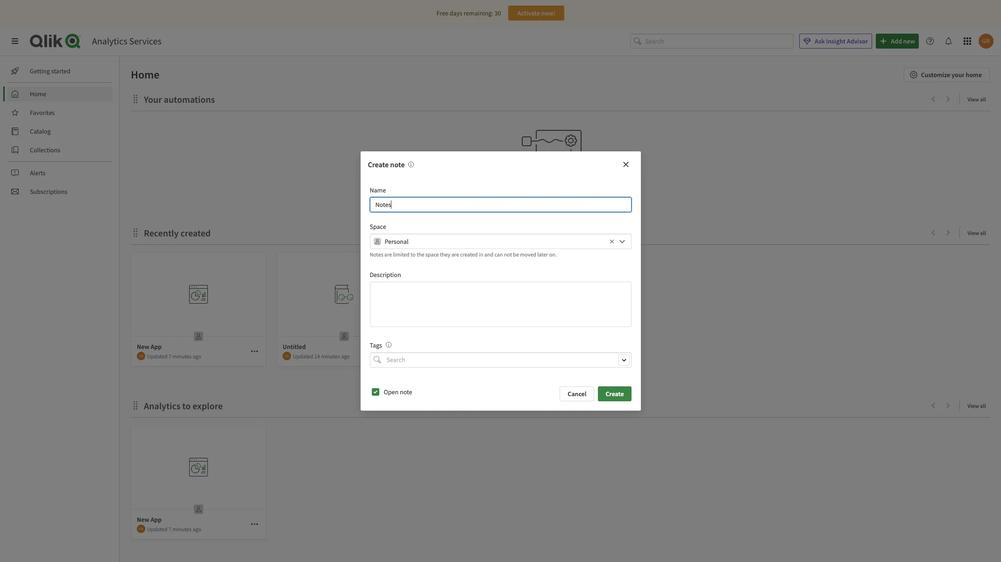 Task type: locate. For each thing, give the bounding box(es) containing it.
automations
[[164, 93, 215, 105], [553, 186, 594, 195]]

remaining:
[[464, 9, 493, 17]]

1 all from the top
[[980, 96, 986, 103]]

ago
[[193, 353, 201, 360], [341, 353, 350, 360], [193, 525, 201, 532]]

new app
[[137, 342, 162, 351], [137, 515, 162, 524]]

recently created
[[144, 227, 211, 239]]

1 vertical spatial create
[[606, 390, 624, 398]]

ask insight advisor
[[815, 37, 868, 45]]

app for greg robinson image
[[151, 515, 162, 524]]

3 view all link from the top
[[968, 399, 990, 411]]

0 horizontal spatial and
[[485, 251, 494, 258]]

updated for greg robinson image
[[147, 525, 167, 532]]

space
[[426, 251, 439, 258]]

note left record and discuss insights with others using notes icon
[[390, 160, 405, 169]]

1 vertical spatial analytics
[[144, 400, 180, 412]]

search element
[[374, 356, 381, 364]]

app for greg robinson icon related to new app
[[151, 342, 162, 351]]

0 horizontal spatial analytics
[[92, 35, 127, 47]]

ask
[[815, 37, 825, 45]]

0 horizontal spatial greg robinson image
[[137, 352, 145, 360]]

0 horizontal spatial to
[[182, 400, 191, 412]]

note for create note
[[390, 160, 405, 169]]

and
[[536, 208, 546, 216], [485, 251, 494, 258]]

to left the
[[411, 251, 416, 258]]

Space text field
[[385, 234, 607, 249]]

note right open
[[400, 388, 412, 396]]

and inside the automations let you combine processes from qlik sense and other cloud applications.
[[536, 208, 546, 216]]

create for create note
[[368, 160, 389, 169]]

favorites
[[30, 108, 55, 117]]

2 view all from the top
[[968, 229, 986, 236]]

to
[[411, 251, 416, 258], [182, 400, 191, 412]]

to left explore
[[182, 400, 191, 412]]

2 updated 7 minutes ago from the top
[[147, 525, 201, 532]]

0 vertical spatial view all link
[[968, 93, 990, 105]]

cancel button
[[560, 386, 595, 401]]

created left the in
[[460, 251, 478, 258]]

0 vertical spatial note
[[390, 160, 405, 169]]

1 horizontal spatial automations
[[553, 186, 594, 195]]

3 view all from the top
[[968, 402, 986, 409]]

0 horizontal spatial created
[[181, 227, 211, 239]]

0 vertical spatial view all
[[968, 96, 986, 103]]

0 vertical spatial updated 7 minutes ago
[[147, 353, 201, 360]]

0 horizontal spatial home
[[30, 90, 46, 98]]

qlik
[[506, 208, 517, 216]]

updated for untitled's greg robinson icon
[[293, 353, 313, 360]]

and down let
[[536, 208, 546, 216]]

1 horizontal spatial create
[[606, 390, 624, 398]]

services
[[129, 35, 162, 47]]

move collection image
[[131, 94, 140, 103], [131, 401, 140, 410]]

updated
[[147, 353, 167, 360], [293, 353, 313, 360], [147, 525, 167, 532]]

2 vertical spatial view all link
[[968, 399, 990, 411]]

home inside the navigation pane element
[[30, 90, 46, 98]]

now!
[[541, 9, 556, 17]]

analytics services element
[[92, 35, 162, 47]]

view
[[968, 96, 979, 103], [968, 229, 979, 236], [968, 402, 979, 409]]

create inside button
[[606, 390, 624, 398]]

1 horizontal spatial home
[[131, 67, 160, 82]]

3 all from the top
[[980, 402, 986, 409]]

the
[[417, 251, 424, 258]]

none field inside create note dialog
[[370, 352, 631, 368]]

2 7 from the top
[[169, 525, 171, 532]]

1 app from the top
[[151, 342, 162, 351]]

note
[[390, 160, 405, 169], [400, 388, 412, 396]]

ask insight advisor button
[[800, 34, 872, 49]]

view all for analytics to explore
[[968, 402, 986, 409]]

are right notes on the top
[[384, 251, 392, 258]]

1 vertical spatial view all link
[[968, 227, 990, 238]]

1 vertical spatial all
[[980, 229, 986, 236]]

you
[[513, 186, 525, 195]]

1 7 from the top
[[169, 353, 171, 360]]

view all link for analytics to explore
[[968, 399, 990, 411]]

automations up combine
[[553, 186, 594, 195]]

view for your automations
[[968, 96, 979, 103]]

0 horizontal spatial search text field
[[385, 352, 631, 368]]

created inside home main content
[[181, 227, 211, 239]]

customize your home button
[[904, 67, 990, 82]]

1 vertical spatial and
[[485, 251, 494, 258]]

cancel
[[568, 390, 587, 398]]

1 vertical spatial new
[[137, 515, 149, 524]]

analytics inside home main content
[[144, 400, 180, 412]]

2 new app from the top
[[137, 515, 162, 524]]

recently created link
[[144, 227, 215, 239]]

0 vertical spatial to
[[411, 251, 416, 258]]

are right they
[[452, 251, 459, 258]]

later
[[537, 251, 548, 258]]

1 horizontal spatial greg robinson image
[[283, 352, 291, 360]]

all
[[980, 96, 986, 103], [980, 229, 986, 236], [980, 402, 986, 409]]

notes
[[370, 251, 383, 258]]

1 horizontal spatial created
[[460, 251, 478, 258]]

move collection image
[[131, 228, 140, 237]]

1 vertical spatial home
[[30, 90, 46, 98]]

subscriptions
[[30, 187, 67, 196]]

1 vertical spatial app
[[151, 515, 162, 524]]

analytics left explore
[[144, 400, 180, 412]]

create note
[[368, 160, 405, 169]]

other
[[547, 208, 562, 216]]

can
[[495, 251, 503, 258]]

0 vertical spatial analytics
[[92, 35, 127, 47]]

move collection image for your
[[131, 94, 140, 103]]

1 vertical spatial move collection image
[[131, 401, 140, 410]]

1 vertical spatial updated 7 minutes ago
[[147, 525, 201, 532]]

greg robinson element
[[137, 352, 145, 360], [283, 352, 291, 360], [137, 525, 145, 533]]

2 app from the top
[[151, 515, 162, 524]]

home
[[966, 71, 982, 79]]

and right the in
[[485, 251, 494, 258]]

and inside create note dialog
[[485, 251, 494, 258]]

1 new app from the top
[[137, 342, 162, 351]]

open note
[[384, 388, 412, 396]]

1 vertical spatial new app
[[137, 515, 162, 524]]

3 view from the top
[[968, 402, 979, 409]]

0 vertical spatial automations
[[164, 93, 215, 105]]

0 vertical spatial and
[[536, 208, 546, 216]]

personal element
[[191, 329, 206, 344], [337, 329, 352, 344], [191, 502, 206, 517]]

yet.
[[596, 186, 608, 195]]

greg robinson image
[[137, 352, 145, 360], [283, 352, 291, 360]]

1 horizontal spatial search text field
[[645, 33, 794, 49]]

view all link for recently created
[[968, 227, 990, 238]]

7
[[169, 353, 171, 360], [169, 525, 171, 532]]

2 view from the top
[[968, 229, 979, 236]]

1 horizontal spatial are
[[452, 251, 459, 258]]

2 vertical spatial view
[[968, 402, 979, 409]]

view all link
[[968, 93, 990, 105], [968, 227, 990, 238], [968, 399, 990, 411]]

greg robinson image
[[137, 525, 145, 533]]

Name text field
[[370, 197, 631, 212]]

None field
[[370, 352, 631, 368]]

1 view from the top
[[968, 96, 979, 103]]

1 horizontal spatial analytics
[[144, 400, 180, 412]]

1 vertical spatial to
[[182, 400, 191, 412]]

created right recently
[[181, 227, 211, 239]]

analytics for analytics to explore
[[144, 400, 180, 412]]

0 vertical spatial new
[[137, 342, 149, 351]]

updated 7 minutes ago for greg robinson image
[[147, 525, 201, 532]]

close sidebar menu image
[[11, 37, 19, 45]]

applications.
[[580, 208, 615, 216]]

2 view all link from the top
[[968, 227, 990, 238]]

created
[[181, 227, 211, 239], [460, 251, 478, 258]]

1 vertical spatial view all
[[968, 229, 986, 236]]

0 vertical spatial move collection image
[[131, 94, 140, 103]]

1 vertical spatial search text field
[[385, 352, 631, 368]]

automations right the your
[[164, 93, 215, 105]]

are
[[384, 251, 392, 258], [452, 251, 459, 258]]

0 vertical spatial home
[[131, 67, 160, 82]]

1 greg robinson image from the left
[[137, 352, 145, 360]]

view all for recently created
[[968, 229, 986, 236]]

start typing a tag name. select an existing tag or create a new tag by pressing enter or comma. press backspace to remove a tag. tooltip
[[382, 341, 392, 350]]

1 horizontal spatial and
[[536, 208, 546, 216]]

analytics
[[92, 35, 127, 47], [144, 400, 180, 412]]

0 vertical spatial 7
[[169, 353, 171, 360]]

home
[[131, 67, 160, 82], [30, 90, 46, 98]]

create up name
[[368, 160, 389, 169]]

1 vertical spatial view
[[968, 229, 979, 236]]

minutes
[[173, 353, 192, 360], [321, 353, 340, 360], [173, 525, 192, 532]]

view all
[[968, 96, 986, 103], [968, 229, 986, 236], [968, 402, 986, 409]]

0 horizontal spatial automations
[[164, 93, 215, 105]]

1 vertical spatial created
[[460, 251, 478, 258]]

0 vertical spatial created
[[181, 227, 211, 239]]

record and discuss insights with others using notes tooltip
[[405, 160, 414, 169]]

recently
[[144, 227, 179, 239]]

0 vertical spatial all
[[980, 96, 986, 103]]

1 vertical spatial 7
[[169, 525, 171, 532]]

create
[[368, 160, 389, 169], [606, 390, 624, 398]]

created inside create note dialog
[[460, 251, 478, 258]]

to inside create note dialog
[[411, 251, 416, 258]]

home up the your
[[131, 67, 160, 82]]

2 move collection image from the top
[[131, 401, 140, 410]]

app
[[151, 342, 162, 351], [151, 515, 162, 524]]

analytics left services
[[92, 35, 127, 47]]

1 view all link from the top
[[968, 93, 990, 105]]

create button
[[598, 386, 631, 401]]

2 vertical spatial all
[[980, 402, 986, 409]]

1 move collection image from the top
[[131, 94, 140, 103]]

1 updated 7 minutes ago from the top
[[147, 353, 201, 360]]

insight
[[826, 37, 846, 45]]

0 vertical spatial app
[[151, 342, 162, 351]]

record and discuss insights with others using notes image
[[409, 162, 414, 167]]

view all for your automations
[[968, 96, 986, 103]]

0 horizontal spatial are
[[384, 251, 392, 258]]

1 horizontal spatial to
[[411, 251, 416, 258]]

free
[[437, 9, 448, 17]]

0 vertical spatial new app
[[137, 342, 162, 351]]

not
[[504, 251, 512, 258]]

0 horizontal spatial create
[[368, 160, 389, 169]]

1 view all from the top
[[968, 96, 986, 103]]

home up favorites
[[30, 90, 46, 98]]

updated 7 minutes ago for greg robinson icon related to new app
[[147, 353, 201, 360]]

alerts
[[30, 169, 46, 177]]

you have no automations yet.
[[513, 186, 608, 195]]

1 vertical spatial note
[[400, 388, 412, 396]]

create right the "cancel" button
[[606, 390, 624, 398]]

updated 7 minutes ago
[[147, 353, 201, 360], [147, 525, 201, 532]]

2 greg robinson image from the left
[[283, 352, 291, 360]]

0 vertical spatial view
[[968, 96, 979, 103]]

2 all from the top
[[980, 229, 986, 236]]

processes
[[581, 199, 608, 207]]

2 vertical spatial view all
[[968, 402, 986, 409]]

collections link
[[7, 143, 112, 157]]

Description text field
[[370, 282, 631, 327]]

moved
[[520, 251, 536, 258]]

new
[[137, 342, 149, 351], [137, 515, 149, 524]]

start typing a tag name. select an existing tag or create a new tag by pressing enter or comma. press backspace to remove a tag. image
[[386, 342, 392, 348]]

Search text field
[[645, 33, 794, 49], [385, 352, 631, 368]]

1 are from the left
[[384, 251, 392, 258]]

0 vertical spatial create
[[368, 160, 389, 169]]

space
[[370, 223, 386, 231]]



Task type: describe. For each thing, give the bounding box(es) containing it.
free days remaining: 30
[[437, 9, 501, 17]]

sense
[[518, 208, 534, 216]]

analytics for analytics services
[[92, 35, 127, 47]]

catalog
[[30, 127, 51, 135]]

be
[[513, 251, 519, 258]]

view all link for your automations
[[968, 93, 990, 105]]

home link
[[7, 86, 112, 101]]

analytics to explore
[[144, 400, 223, 412]]

collections
[[30, 146, 60, 154]]

catalog link
[[7, 124, 112, 139]]

all for recently created
[[980, 229, 986, 236]]

from
[[609, 199, 622, 207]]

automations let you combine processes from qlik sense and other cloud applications.
[[499, 199, 622, 216]]

days
[[450, 9, 462, 17]]

home inside main content
[[131, 67, 160, 82]]

7 for greg robinson icon related to new app
[[169, 353, 171, 360]]

0 vertical spatial search text field
[[645, 33, 794, 49]]

navigation pane element
[[0, 60, 119, 203]]

have
[[527, 186, 542, 195]]

cloud
[[564, 208, 579, 216]]

greg robinson image for untitled
[[283, 352, 291, 360]]

getting started link
[[7, 64, 112, 78]]

getting
[[30, 67, 50, 75]]

subscriptions link
[[7, 184, 112, 199]]

ago for untitled's greg robinson icon
[[341, 353, 350, 360]]

your automations
[[144, 93, 215, 105]]

activate now! link
[[509, 6, 565, 21]]

ago for greg robinson icon related to new app
[[193, 353, 201, 360]]

all for your automations
[[980, 96, 986, 103]]

greg robinson image for new app
[[137, 352, 145, 360]]

automations
[[499, 199, 534, 207]]

activate now!
[[518, 9, 556, 17]]

analytics to explore link
[[144, 400, 227, 412]]

combine
[[556, 199, 579, 207]]

ago for greg robinson image
[[193, 525, 201, 532]]

new app for greg robinson icon related to new app
[[137, 342, 162, 351]]

limited
[[393, 251, 410, 258]]

2 new from the top
[[137, 515, 149, 524]]

updated for greg robinson icon related to new app
[[147, 353, 167, 360]]

home main content
[[116, 56, 1001, 562]]

activate
[[518, 9, 540, 17]]

1 vertical spatial automations
[[553, 186, 594, 195]]

on.
[[549, 251, 557, 258]]

your
[[952, 71, 965, 79]]

let
[[536, 199, 543, 207]]

7 for greg robinson image
[[169, 525, 171, 532]]

no
[[544, 186, 552, 195]]

started
[[51, 67, 70, 75]]

updated 14 minutes ago
[[293, 353, 350, 360]]

your
[[144, 93, 162, 105]]

tags
[[370, 341, 382, 350]]

name
[[370, 186, 386, 195]]

analytics services
[[92, 35, 162, 47]]

alerts link
[[7, 165, 112, 180]]

in
[[479, 251, 483, 258]]

to inside home main content
[[182, 400, 191, 412]]

14
[[314, 353, 320, 360]]

advisor
[[847, 37, 868, 45]]

create for create
[[606, 390, 624, 398]]

customize your home
[[921, 71, 982, 79]]

create note dialog
[[360, 152, 641, 411]]

customize
[[921, 71, 951, 79]]

getting started
[[30, 67, 70, 75]]

all for analytics to explore
[[980, 402, 986, 409]]

your automations link
[[144, 93, 219, 105]]

1 new from the top
[[137, 342, 149, 351]]

explore
[[193, 400, 223, 412]]

30
[[495, 9, 501, 17]]

move collection image for analytics
[[131, 401, 140, 410]]

you
[[544, 199, 554, 207]]

searchbar element
[[630, 33, 794, 49]]

favorites link
[[7, 105, 112, 120]]

new app for greg robinson image
[[137, 515, 162, 524]]

view for recently created
[[968, 229, 979, 236]]

open
[[384, 388, 399, 396]]

2 are from the left
[[452, 251, 459, 258]]

notes are limited to the space they are created in and can not be moved later on.
[[370, 251, 557, 258]]

they
[[440, 251, 450, 258]]

note for open note
[[400, 388, 412, 396]]

description
[[370, 271, 401, 279]]

untitled
[[283, 342, 306, 351]]

search image
[[374, 356, 381, 364]]

view for analytics to explore
[[968, 402, 979, 409]]



Task type: vqa. For each thing, say whether or not it's contained in the screenshot.
Data gateways
no



